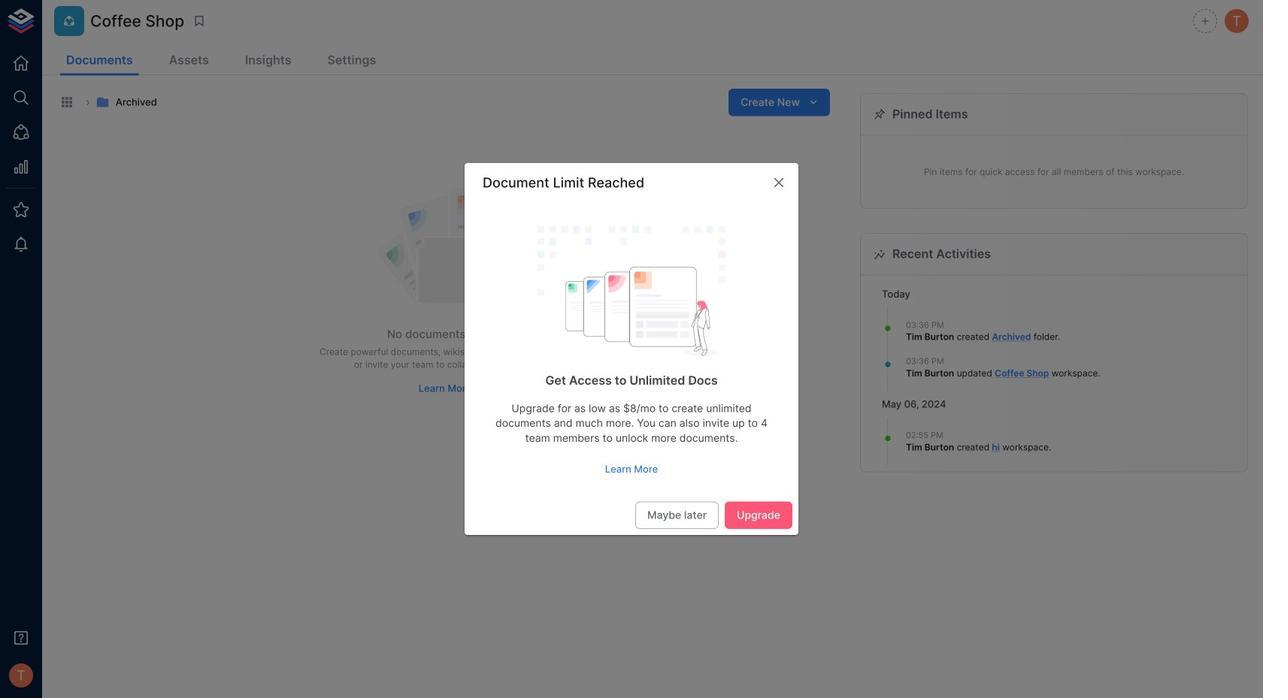 Task type: vqa. For each thing, say whether or not it's contained in the screenshot.
TB BUTTON
no



Task type: locate. For each thing, give the bounding box(es) containing it.
bookmark image
[[193, 14, 206, 28]]

dialog
[[465, 163, 799, 536]]



